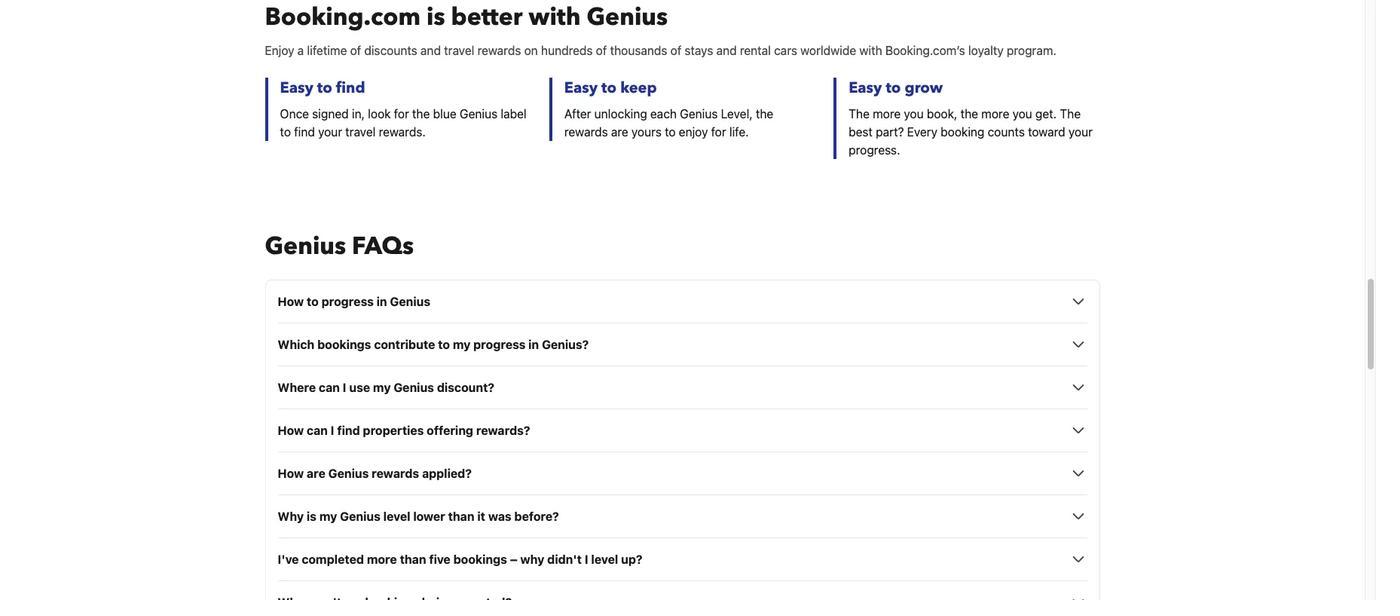 Task type: describe. For each thing, give the bounding box(es) containing it.
i for find
[[331, 424, 334, 438]]

unlocking
[[595, 107, 647, 121]]

0 vertical spatial find
[[336, 78, 365, 98]]

progress inside dropdown button
[[474, 338, 526, 352]]

i've completed more than five bookings – why didn't i level up? button
[[278, 551, 1088, 569]]

easy for easy to find
[[280, 78, 313, 98]]

why
[[520, 553, 545, 566]]

booking.com's
[[886, 44, 966, 58]]

better
[[451, 1, 523, 34]]

stays
[[685, 44, 713, 58]]

how for how to progress in genius
[[278, 295, 304, 309]]

how are genius rewards applied? button
[[278, 465, 1088, 483]]

genius up thousands
[[587, 1, 668, 34]]

applied?
[[422, 467, 472, 480]]

which
[[278, 338, 315, 352]]

0 vertical spatial level
[[383, 510, 411, 523]]

five
[[429, 553, 451, 566]]

genius?
[[542, 338, 589, 352]]

best
[[849, 125, 873, 139]]

part?
[[876, 125, 904, 139]]

why is my genius level lower than it was before? button
[[278, 508, 1088, 526]]

genius down properties
[[328, 467, 369, 480]]

i've
[[278, 553, 299, 566]]

use
[[349, 381, 370, 395]]

are inside after unlocking each genius level, the rewards are yours to enjoy for life.
[[611, 125, 629, 139]]

didn't
[[548, 553, 582, 566]]

lifetime
[[307, 44, 347, 58]]

how can i find properties offering rewards? button
[[278, 422, 1088, 440]]

label
[[501, 107, 527, 121]]

where can i use my genius discount? button
[[278, 379, 1088, 397]]

in inside dropdown button
[[529, 338, 539, 352]]

to up signed on the left of page
[[317, 78, 332, 98]]

booking.com is better with genius
[[265, 1, 668, 34]]

easy to find
[[280, 78, 365, 98]]

to inside dropdown button
[[438, 338, 450, 352]]

yours
[[632, 125, 662, 139]]

book,
[[927, 107, 958, 121]]

genius up how to progress in genius
[[265, 230, 346, 263]]

genius down how are genius rewards applied?
[[340, 510, 381, 523]]

once
[[280, 107, 309, 121]]

booking
[[941, 125, 985, 139]]

which bookings contribute to my progress in genius? button
[[278, 336, 1088, 354]]

i've completed more than five bookings – why didn't i level up?
[[278, 553, 643, 566]]

1 horizontal spatial more
[[873, 107, 901, 121]]

2 and from the left
[[717, 44, 737, 58]]

genius up contribute
[[390, 295, 431, 309]]

how to progress in genius button
[[278, 293, 1088, 311]]

worldwide
[[801, 44, 857, 58]]

are inside dropdown button
[[307, 467, 326, 480]]

–
[[510, 553, 518, 566]]

before?
[[515, 510, 559, 523]]

enjoy
[[679, 125, 708, 139]]

rewards.
[[379, 125, 426, 139]]

completed
[[302, 553, 364, 566]]

blue
[[433, 107, 457, 121]]

to inside dropdown button
[[307, 295, 319, 309]]

why is my genius level lower than it was before?
[[278, 510, 559, 523]]

genius inside once signed in, look for the blue genius label to find your travel rewards.
[[460, 107, 498, 121]]

2 the from the left
[[1060, 107, 1081, 121]]

faqs
[[352, 230, 414, 263]]

contribute
[[374, 338, 435, 352]]

travel inside once signed in, look for the blue genius label to find your travel rewards.
[[345, 125, 376, 139]]

get.
[[1036, 107, 1057, 121]]

level,
[[721, 107, 753, 121]]

is for booking.com
[[427, 1, 445, 34]]

program.
[[1007, 44, 1057, 58]]

your inside the more you book, the more you get. the best part? every booking counts toward your progress.
[[1069, 125, 1093, 139]]

is for why
[[307, 510, 317, 523]]

rental
[[740, 44, 771, 58]]

counts
[[988, 125, 1025, 139]]

1 and from the left
[[421, 44, 441, 58]]

2 you from the left
[[1013, 107, 1033, 121]]

0 vertical spatial than
[[448, 510, 475, 523]]

offering
[[427, 424, 473, 438]]

how to progress in genius
[[278, 295, 431, 309]]

each
[[651, 107, 677, 121]]

the inside the more you book, the more you get. the best part? every booking counts toward your progress.
[[961, 107, 979, 121]]

why
[[278, 510, 304, 523]]

after unlocking each genius level, the rewards are yours to enjoy for life.
[[565, 107, 774, 139]]

progress.
[[849, 143, 901, 157]]



Task type: locate. For each thing, give the bounding box(es) containing it.
can for where
[[319, 381, 340, 395]]

2 vertical spatial find
[[337, 424, 360, 438]]

1 horizontal spatial travel
[[444, 44, 474, 58]]

progress down the genius faqs at the left top
[[322, 295, 374, 309]]

3 how from the top
[[278, 467, 304, 480]]

how for how are genius rewards applied?
[[278, 467, 304, 480]]

1 the from the left
[[849, 107, 870, 121]]

is right why at bottom
[[307, 510, 317, 523]]

the
[[412, 107, 430, 121], [756, 107, 774, 121], [961, 107, 979, 121]]

my right use
[[373, 381, 391, 395]]

how for how can i find properties offering rewards?
[[278, 424, 304, 438]]

1 horizontal spatial progress
[[474, 338, 526, 352]]

my right why at bottom
[[320, 510, 337, 523]]

1 vertical spatial level
[[591, 553, 618, 566]]

1 vertical spatial progress
[[474, 338, 526, 352]]

2 how from the top
[[278, 424, 304, 438]]

than left five
[[400, 553, 426, 566]]

1 horizontal spatial than
[[448, 510, 475, 523]]

2 easy from the left
[[565, 78, 598, 98]]

level left lower
[[383, 510, 411, 523]]

more up 'part?'
[[873, 107, 901, 121]]

1 horizontal spatial with
[[860, 44, 883, 58]]

1 how from the top
[[278, 295, 304, 309]]

0 vertical spatial with
[[529, 1, 581, 34]]

rewards down after
[[565, 125, 608, 139]]

1 horizontal spatial bookings
[[454, 553, 507, 566]]

rewards
[[478, 44, 521, 58], [565, 125, 608, 139], [372, 467, 419, 480]]

2 of from the left
[[596, 44, 607, 58]]

travel down 'booking.com is better with genius'
[[444, 44, 474, 58]]

2 the from the left
[[756, 107, 774, 121]]

1 horizontal spatial are
[[611, 125, 629, 139]]

0 vertical spatial travel
[[444, 44, 474, 58]]

1 easy from the left
[[280, 78, 313, 98]]

to up which
[[307, 295, 319, 309]]

genius inside after unlocking each genius level, the rewards are yours to enjoy for life.
[[680, 107, 718, 121]]

rewards down properties
[[372, 467, 419, 480]]

1 vertical spatial with
[[860, 44, 883, 58]]

my inside dropdown button
[[453, 338, 471, 352]]

are
[[611, 125, 629, 139], [307, 467, 326, 480]]

properties
[[363, 424, 424, 438]]

0 horizontal spatial progress
[[322, 295, 374, 309]]

0 horizontal spatial with
[[529, 1, 581, 34]]

i
[[343, 381, 346, 395], [331, 424, 334, 438], [585, 553, 589, 566]]

enjoy a lifetime of discounts and travel rewards on hundreds of thousands of stays and rental cars worldwide with booking.com's loyalty program.
[[265, 44, 1057, 58]]

1 vertical spatial i
[[331, 424, 334, 438]]

your inside once signed in, look for the blue genius label to find your travel rewards.
[[318, 125, 342, 139]]

my for to
[[453, 338, 471, 352]]

you up every
[[904, 107, 924, 121]]

can for how
[[307, 424, 328, 438]]

how inside dropdown button
[[278, 467, 304, 480]]

genius right 'blue'
[[460, 107, 498, 121]]

of right the lifetime
[[350, 44, 361, 58]]

keep
[[621, 78, 657, 98]]

1 horizontal spatial and
[[717, 44, 737, 58]]

0 vertical spatial is
[[427, 1, 445, 34]]

1 horizontal spatial rewards
[[478, 44, 521, 58]]

is inside dropdown button
[[307, 510, 317, 523]]

and
[[421, 44, 441, 58], [717, 44, 737, 58]]

it
[[478, 510, 486, 523]]

of left stays
[[671, 44, 682, 58]]

3 of from the left
[[671, 44, 682, 58]]

genius down contribute
[[394, 381, 434, 395]]

easy up best
[[849, 78, 882, 98]]

0 vertical spatial in
[[377, 295, 387, 309]]

the up the booking
[[961, 107, 979, 121]]

0 vertical spatial for
[[394, 107, 409, 121]]

bookings inside dropdown button
[[317, 338, 371, 352]]

0 vertical spatial how
[[278, 295, 304, 309]]

my up discount?
[[453, 338, 471, 352]]

1 vertical spatial than
[[400, 553, 426, 566]]

for left life.
[[711, 125, 727, 139]]

the more you book, the more you get. the best part? every booking counts toward your progress.
[[849, 107, 1093, 157]]

0 horizontal spatial the
[[412, 107, 430, 121]]

bookings down how to progress in genius
[[317, 338, 371, 352]]

progress inside dropdown button
[[322, 295, 374, 309]]

to up unlocking
[[602, 78, 617, 98]]

1 horizontal spatial is
[[427, 1, 445, 34]]

0 vertical spatial progress
[[322, 295, 374, 309]]

can inside dropdown button
[[319, 381, 340, 395]]

of
[[350, 44, 361, 58], [596, 44, 607, 58], [671, 44, 682, 58]]

thousands
[[610, 44, 668, 58]]

to inside once signed in, look for the blue genius label to find your travel rewards.
[[280, 125, 291, 139]]

find down use
[[337, 424, 360, 438]]

progress up discount?
[[474, 338, 526, 352]]

easy up after
[[565, 78, 598, 98]]

to down each
[[665, 125, 676, 139]]

your down signed on the left of page
[[318, 125, 342, 139]]

of right hundreds on the top of the page
[[596, 44, 607, 58]]

for inside once signed in, look for the blue genius label to find your travel rewards.
[[394, 107, 409, 121]]

2 horizontal spatial more
[[982, 107, 1010, 121]]

more right completed
[[367, 553, 397, 566]]

than
[[448, 510, 475, 523], [400, 553, 426, 566]]

0 horizontal spatial for
[[394, 107, 409, 121]]

to right contribute
[[438, 338, 450, 352]]

genius
[[587, 1, 668, 34], [460, 107, 498, 121], [680, 107, 718, 121], [265, 230, 346, 263], [390, 295, 431, 309], [394, 381, 434, 395], [328, 467, 369, 480], [340, 510, 381, 523]]

travel down in,
[[345, 125, 376, 139]]

in
[[377, 295, 387, 309], [529, 338, 539, 352]]

0 vertical spatial bookings
[[317, 338, 371, 352]]

2 vertical spatial how
[[278, 467, 304, 480]]

the inside once signed in, look for the blue genius label to find your travel rewards.
[[412, 107, 430, 121]]

1 horizontal spatial level
[[591, 553, 618, 566]]

where
[[278, 381, 316, 395]]

the for easy to find
[[412, 107, 430, 121]]

1 vertical spatial my
[[373, 381, 391, 395]]

for inside after unlocking each genius level, the rewards are yours to enjoy for life.
[[711, 125, 727, 139]]

2 horizontal spatial easy
[[849, 78, 882, 98]]

in up contribute
[[377, 295, 387, 309]]

0 horizontal spatial the
[[849, 107, 870, 121]]

1 vertical spatial how
[[278, 424, 304, 438]]

the up best
[[849, 107, 870, 121]]

find up in,
[[336, 78, 365, 98]]

find inside dropdown button
[[337, 424, 360, 438]]

0 horizontal spatial more
[[367, 553, 397, 566]]

bookings
[[317, 338, 371, 352], [454, 553, 507, 566]]

i inside dropdown button
[[343, 381, 346, 395]]

how down where
[[278, 424, 304, 438]]

in inside dropdown button
[[377, 295, 387, 309]]

to down once
[[280, 125, 291, 139]]

0 horizontal spatial and
[[421, 44, 441, 58]]

1 horizontal spatial you
[[1013, 107, 1033, 121]]

rewards?
[[476, 424, 530, 438]]

1 the from the left
[[412, 107, 430, 121]]

in,
[[352, 107, 365, 121]]

easy to keep
[[565, 78, 657, 98]]

0 horizontal spatial you
[[904, 107, 924, 121]]

your
[[318, 125, 342, 139], [1069, 125, 1093, 139]]

how up which
[[278, 295, 304, 309]]

on
[[524, 44, 538, 58]]

booking.com
[[265, 1, 421, 34]]

0 horizontal spatial travel
[[345, 125, 376, 139]]

i up how are genius rewards applied?
[[331, 424, 334, 438]]

1 your from the left
[[318, 125, 342, 139]]

0 horizontal spatial level
[[383, 510, 411, 523]]

0 horizontal spatial in
[[377, 295, 387, 309]]

rewards left on
[[478, 44, 521, 58]]

more
[[873, 107, 901, 121], [982, 107, 1010, 121], [367, 553, 397, 566]]

can inside dropdown button
[[307, 424, 328, 438]]

2 horizontal spatial my
[[453, 338, 471, 352]]

which bookings contribute to my progress in genius?
[[278, 338, 589, 352]]

1 horizontal spatial in
[[529, 338, 539, 352]]

0 horizontal spatial than
[[400, 553, 426, 566]]

0 vertical spatial my
[[453, 338, 471, 352]]

level
[[383, 510, 411, 523], [591, 553, 618, 566]]

0 vertical spatial rewards
[[478, 44, 521, 58]]

my inside dropdown button
[[320, 510, 337, 523]]

1 vertical spatial rewards
[[565, 125, 608, 139]]

1 of from the left
[[350, 44, 361, 58]]

every
[[907, 125, 938, 139]]

1 vertical spatial find
[[294, 125, 315, 139]]

1 horizontal spatial the
[[1060, 107, 1081, 121]]

1 vertical spatial for
[[711, 125, 727, 139]]

rewards inside dropdown button
[[372, 467, 419, 480]]

bookings inside dropdown button
[[454, 553, 507, 566]]

progress
[[322, 295, 374, 309], [474, 338, 526, 352]]

1 horizontal spatial the
[[756, 107, 774, 121]]

easy for easy to keep
[[565, 78, 598, 98]]

0 horizontal spatial i
[[331, 424, 334, 438]]

after
[[565, 107, 591, 121]]

0 horizontal spatial bookings
[[317, 338, 371, 352]]

genius up the enjoy
[[680, 107, 718, 121]]

1 horizontal spatial my
[[373, 381, 391, 395]]

1 vertical spatial travel
[[345, 125, 376, 139]]

loyalty
[[969, 44, 1004, 58]]

2 horizontal spatial the
[[961, 107, 979, 121]]

with up hundreds on the top of the page
[[529, 1, 581, 34]]

3 the from the left
[[961, 107, 979, 121]]

signed
[[312, 107, 349, 121]]

my for use
[[373, 381, 391, 395]]

than left it
[[448, 510, 475, 523]]

easy up once
[[280, 78, 313, 98]]

once signed in, look for the blue genius label to find your travel rewards.
[[280, 107, 527, 139]]

lower
[[413, 510, 445, 523]]

the for easy to keep
[[756, 107, 774, 121]]

how are genius rewards applied?
[[278, 467, 472, 480]]

how
[[278, 295, 304, 309], [278, 424, 304, 438], [278, 467, 304, 480]]

look
[[368, 107, 391, 121]]

0 horizontal spatial of
[[350, 44, 361, 58]]

the left 'blue'
[[412, 107, 430, 121]]

1 horizontal spatial your
[[1069, 125, 1093, 139]]

2 vertical spatial my
[[320, 510, 337, 523]]

where can i use my genius discount?
[[278, 381, 495, 395]]

for
[[394, 107, 409, 121], [711, 125, 727, 139]]

1 you from the left
[[904, 107, 924, 121]]

genius faqs
[[265, 230, 414, 263]]

find
[[336, 78, 365, 98], [294, 125, 315, 139], [337, 424, 360, 438]]

find down once
[[294, 125, 315, 139]]

with
[[529, 1, 581, 34], [860, 44, 883, 58]]

i for use
[[343, 381, 346, 395]]

1 vertical spatial bookings
[[454, 553, 507, 566]]

the right level,
[[756, 107, 774, 121]]

life.
[[730, 125, 749, 139]]

hundreds
[[541, 44, 593, 58]]

in left genius? in the bottom left of the page
[[529, 338, 539, 352]]

and right stays
[[717, 44, 737, 58]]

1 horizontal spatial of
[[596, 44, 607, 58]]

can
[[319, 381, 340, 395], [307, 424, 328, 438]]

i left use
[[343, 381, 346, 395]]

with right worldwide
[[860, 44, 883, 58]]

up?
[[621, 553, 643, 566]]

how up why at bottom
[[278, 467, 304, 480]]

1 vertical spatial are
[[307, 467, 326, 480]]

grow
[[905, 78, 943, 98]]

you
[[904, 107, 924, 121], [1013, 107, 1033, 121]]

you left get.
[[1013, 107, 1033, 121]]

is left better
[[427, 1, 445, 34]]

cars
[[774, 44, 798, 58]]

2 horizontal spatial i
[[585, 553, 589, 566]]

1 horizontal spatial for
[[711, 125, 727, 139]]

to
[[317, 78, 332, 98], [602, 78, 617, 98], [886, 78, 901, 98], [280, 125, 291, 139], [665, 125, 676, 139], [307, 295, 319, 309], [438, 338, 450, 352]]

more inside i've completed more than five bookings – why didn't i level up? dropdown button
[[367, 553, 397, 566]]

0 vertical spatial are
[[611, 125, 629, 139]]

travel
[[444, 44, 474, 58], [345, 125, 376, 139]]

find inside once signed in, look for the blue genius label to find your travel rewards.
[[294, 125, 315, 139]]

can left use
[[319, 381, 340, 395]]

0 horizontal spatial my
[[320, 510, 337, 523]]

discounts
[[364, 44, 418, 58]]

to left grow at the top right of page
[[886, 78, 901, 98]]

a
[[298, 44, 304, 58]]

0 horizontal spatial your
[[318, 125, 342, 139]]

my inside dropdown button
[[373, 381, 391, 395]]

2 horizontal spatial rewards
[[565, 125, 608, 139]]

0 horizontal spatial easy
[[280, 78, 313, 98]]

can down where
[[307, 424, 328, 438]]

3 easy from the left
[[849, 78, 882, 98]]

2 vertical spatial rewards
[[372, 467, 419, 480]]

1 vertical spatial is
[[307, 510, 317, 523]]

for up rewards.
[[394, 107, 409, 121]]

more up counts at the top right of page
[[982, 107, 1010, 121]]

2 horizontal spatial of
[[671, 44, 682, 58]]

discount?
[[437, 381, 495, 395]]

to inside after unlocking each genius level, the rewards are yours to enjoy for life.
[[665, 125, 676, 139]]

level left "up?"
[[591, 553, 618, 566]]

1 vertical spatial in
[[529, 338, 539, 352]]

toward
[[1028, 125, 1066, 139]]

enjoy
[[265, 44, 294, 58]]

rewards inside after unlocking each genius level, the rewards are yours to enjoy for life.
[[565, 125, 608, 139]]

how can i find properties offering rewards?
[[278, 424, 530, 438]]

was
[[488, 510, 512, 523]]

easy
[[280, 78, 313, 98], [565, 78, 598, 98], [849, 78, 882, 98]]

your right toward
[[1069, 125, 1093, 139]]

the inside after unlocking each genius level, the rewards are yours to enjoy for life.
[[756, 107, 774, 121]]

1 horizontal spatial i
[[343, 381, 346, 395]]

the right get.
[[1060, 107, 1081, 121]]

bookings left –
[[454, 553, 507, 566]]

is
[[427, 1, 445, 34], [307, 510, 317, 523]]

2 your from the left
[[1069, 125, 1093, 139]]

0 vertical spatial can
[[319, 381, 340, 395]]

0 horizontal spatial rewards
[[372, 467, 419, 480]]

easy for easy to grow
[[849, 78, 882, 98]]

i right "didn't"
[[585, 553, 589, 566]]

0 horizontal spatial are
[[307, 467, 326, 480]]

1 vertical spatial can
[[307, 424, 328, 438]]

and right discounts
[[421, 44, 441, 58]]

2 vertical spatial i
[[585, 553, 589, 566]]

easy to grow
[[849, 78, 943, 98]]

0 vertical spatial i
[[343, 381, 346, 395]]

1 horizontal spatial easy
[[565, 78, 598, 98]]

0 horizontal spatial is
[[307, 510, 317, 523]]



Task type: vqa. For each thing, say whether or not it's contained in the screenshot.
We Price Match
no



